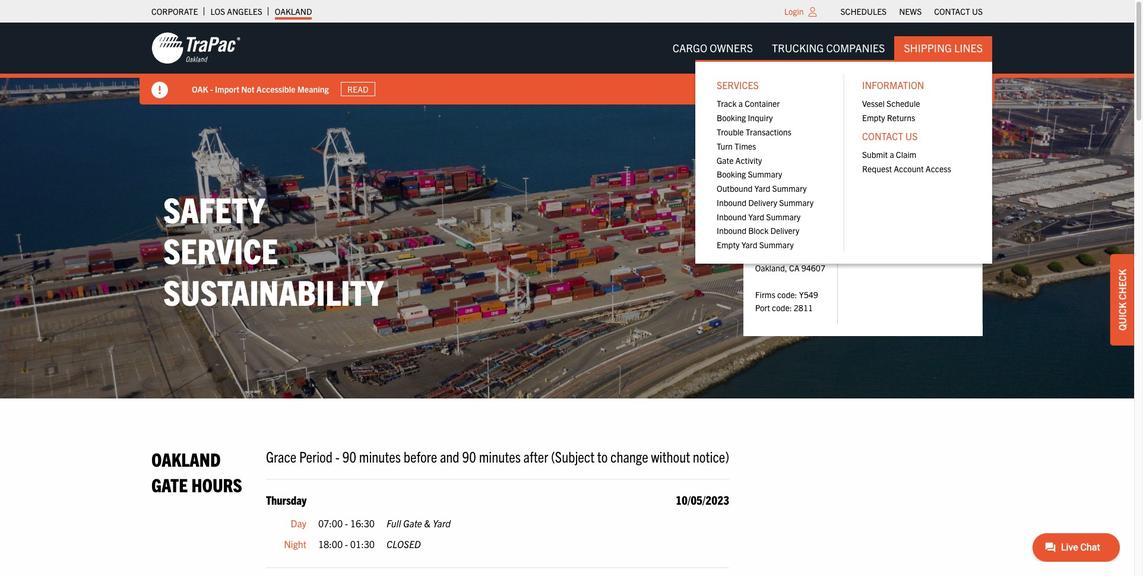 Task type: describe. For each thing, give the bounding box(es) containing it.
track
[[717, 98, 737, 109]]

and
[[440, 447, 459, 466]]

full
[[387, 517, 401, 529]]

sustainability
[[163, 269, 384, 313]]

cargo owners
[[673, 41, 753, 55]]

block
[[749, 225, 769, 236]]

solid image
[[151, 82, 168, 99]]

hours
[[192, 473, 242, 496]]

booking inquiry link
[[707, 111, 835, 125]]

returns
[[887, 112, 915, 123]]

times
[[735, 141, 756, 151]]

oakland terminal info
[[755, 177, 871, 189]]

yard right &
[[433, 517, 451, 529]]

street
[[790, 236, 812, 247]]

change
[[611, 447, 648, 466]]

shipping lines link
[[895, 36, 993, 60]]

2 90 from the left
[[462, 447, 476, 466]]

services menu item
[[707, 74, 835, 252]]

quick check link
[[1111, 254, 1134, 346]]

shipping
[[904, 41, 952, 55]]

information
[[862, 79, 924, 91]]

login
[[784, 6, 804, 17]]

trouble
[[717, 127, 744, 137]]

request
[[862, 163, 892, 174]]

read
[[348, 84, 369, 94]]

1 vertical spatial code:
[[772, 302, 792, 313]]

menu for contact us
[[853, 148, 981, 176]]

schedules link
[[841, 3, 887, 20]]

empty returns link
[[853, 111, 981, 125]]

oakland for oakland
[[275, 6, 312, 17]]

cargo owners link
[[663, 36, 763, 60]]

check
[[1117, 269, 1129, 300]]

submit a claim request account access
[[862, 149, 951, 174]]

oakland,
[[755, 263, 787, 273]]

- for import
[[210, 84, 213, 94]]

ca
[[789, 263, 800, 273]]

light image
[[809, 7, 817, 17]]

- for 16:30
[[345, 517, 348, 529]]

menu bar containing schedules
[[835, 3, 989, 20]]

us inside 'menu item'
[[906, 130, 918, 142]]

- right period
[[335, 447, 340, 466]]

vessel schedule empty returns
[[862, 98, 920, 123]]

night
[[284, 538, 306, 550]]

contact us inside 'menu item'
[[862, 130, 918, 142]]

yard up "inbound delivery summary" link
[[755, 183, 771, 194]]

2800
[[755, 236, 774, 247]]

thursday
[[266, 492, 307, 507]]

2 booking from the top
[[717, 169, 746, 180]]

information link
[[853, 74, 981, 97]]

address
[[755, 216, 797, 228]]

submit a claim link
[[853, 148, 981, 162]]

turn
[[717, 141, 733, 151]]

activity
[[736, 155, 762, 165]]

a for submit
[[890, 149, 894, 160]]

booking summary link
[[707, 167, 835, 181]]

container
[[745, 98, 780, 109]]

inbound yard summary link
[[707, 210, 835, 224]]

los angeles link
[[210, 3, 262, 20]]

0 vertical spatial code:
[[777, 289, 797, 300]]

1 vertical spatial delivery
[[771, 225, 800, 236]]

to
[[597, 447, 608, 466]]

2 inbound from the top
[[717, 211, 747, 222]]

trucking companies link
[[763, 36, 895, 60]]

yard up block
[[749, 211, 765, 222]]

0 vertical spatial delivery
[[749, 197, 778, 208]]

0 vertical spatial us
[[972, 6, 983, 17]]

empty inside vessel schedule empty returns
[[862, 112, 885, 123]]

port
[[755, 302, 770, 313]]

2811
[[794, 302, 813, 313]]

account
[[894, 163, 924, 174]]

94607
[[802, 263, 826, 273]]

18:00 - 01:30
[[318, 538, 375, 550]]

07:00 - 16:30
[[318, 517, 375, 529]]

without
[[651, 447, 690, 466]]

trouble transactions link
[[707, 125, 835, 139]]

- inside 2800 7th street berth 30 - 32 oakland, ca 94607
[[789, 249, 792, 260]]

a for track
[[739, 98, 743, 109]]

los angeles
[[210, 6, 262, 17]]

services
[[717, 79, 759, 91]]

16:30
[[350, 517, 375, 529]]

corporate
[[151, 6, 198, 17]]

safety
[[163, 187, 265, 230]]

schedule
[[887, 98, 920, 109]]

oakland for oakland gate hours
[[151, 447, 221, 470]]

01:30
[[350, 538, 375, 550]]

track a container booking inquiry trouble transactions turn times gate activity booking summary outbound yard summary inbound delivery summary inbound yard summary inbound block delivery empty yard summary
[[717, 98, 814, 250]]

gate inside the track a container booking inquiry trouble transactions turn times gate activity booking summary outbound yard summary inbound delivery summary inbound yard summary inbound block delivery empty yard summary
[[717, 155, 734, 165]]

before
[[404, 447, 437, 466]]

transactions
[[746, 127, 792, 137]]

gate activity link
[[707, 153, 835, 167]]

meaning
[[297, 84, 329, 94]]

2 minutes from the left
[[479, 447, 521, 466]]

vessel schedule link
[[853, 97, 981, 111]]

(subject
[[551, 447, 595, 466]]

grace
[[266, 447, 297, 466]]

empty yard summary link
[[707, 238, 835, 252]]



Task type: locate. For each thing, give the bounding box(es) containing it.
0 horizontal spatial oakland
[[151, 447, 221, 470]]

minutes left after
[[479, 447, 521, 466]]

menu containing submit a claim
[[853, 148, 981, 176]]

18:00
[[318, 538, 343, 550]]

minutes
[[359, 447, 401, 466], [479, 447, 521, 466]]

contact us down returns
[[862, 130, 918, 142]]

1 vertical spatial menu bar
[[663, 36, 993, 264]]

0 horizontal spatial empty
[[717, 240, 740, 250]]

vessel
[[862, 98, 885, 109]]

3 inbound from the top
[[717, 225, 747, 236]]

0 vertical spatial a
[[739, 98, 743, 109]]

gate
[[717, 155, 734, 165], [151, 473, 188, 496], [403, 517, 422, 529]]

1 horizontal spatial 90
[[462, 447, 476, 466]]

period
[[299, 447, 333, 466]]

service
[[163, 228, 278, 271]]

1 horizontal spatial a
[[890, 149, 894, 160]]

outbound yard summary link
[[707, 181, 835, 195]]

menu bar
[[835, 3, 989, 20], [663, 36, 993, 264]]

7th
[[776, 236, 788, 247]]

1 vertical spatial contact us link
[[853, 125, 981, 148]]

banner containing cargo owners
[[0, 23, 1143, 264]]

oakland up the hours
[[151, 447, 221, 470]]

shipping lines menu item
[[696, 36, 993, 264]]

1 vertical spatial a
[[890, 149, 894, 160]]

1 horizontal spatial oakland
[[275, 6, 312, 17]]

oak
[[192, 84, 208, 94]]

1 horizontal spatial empty
[[862, 112, 885, 123]]

oakland gate hours
[[151, 447, 242, 496]]

contact us menu item
[[853, 125, 981, 176]]

oak - import not accessible meaning
[[192, 84, 329, 94]]

summary
[[748, 169, 782, 180], [773, 183, 807, 194], [779, 197, 814, 208], [766, 211, 801, 222], [760, 240, 794, 250]]

&
[[424, 517, 431, 529]]

not
[[241, 84, 255, 94]]

1 vertical spatial booking
[[717, 169, 746, 180]]

2 horizontal spatial oakland
[[755, 177, 799, 189]]

import
[[215, 84, 239, 94]]

- for 01:30
[[345, 538, 348, 550]]

turn times link
[[707, 139, 835, 153]]

safety service sustainability
[[163, 187, 384, 313]]

outbound
[[717, 183, 753, 194]]

1 horizontal spatial us
[[972, 6, 983, 17]]

empty down vessel
[[862, 112, 885, 123]]

claim
[[896, 149, 917, 160]]

0 vertical spatial inbound
[[717, 197, 747, 208]]

gate inside oakland gate hours
[[151, 473, 188, 496]]

firms
[[755, 289, 776, 300]]

contact us link inside menu
[[853, 125, 981, 148]]

menu for shipping lines
[[696, 60, 993, 264]]

contact us link up claim
[[853, 125, 981, 148]]

0 vertical spatial empty
[[862, 112, 885, 123]]

yard down block
[[742, 240, 758, 250]]

companies
[[826, 41, 885, 55]]

submit
[[862, 149, 888, 160]]

- left '01:30'
[[345, 538, 348, 550]]

delivery down inbound yard summary link
[[771, 225, 800, 236]]

2800 7th street berth 30 - 32 oakland, ca 94607
[[755, 236, 826, 273]]

menu containing services
[[696, 60, 993, 264]]

0 horizontal spatial contact
[[862, 130, 904, 142]]

minutes left before
[[359, 447, 401, 466]]

news
[[899, 6, 922, 17]]

contact us link
[[934, 3, 983, 20], [853, 125, 981, 148]]

us up lines
[[972, 6, 983, 17]]

a inside the track a container booking inquiry trouble transactions turn times gate activity booking summary outbound yard summary inbound delivery summary inbound yard summary inbound block delivery empty yard summary
[[739, 98, 743, 109]]

- left 32
[[789, 249, 792, 260]]

1 vertical spatial contact us
[[862, 130, 918, 142]]

1 vertical spatial oakland
[[755, 177, 799, 189]]

gate down turn
[[717, 155, 734, 165]]

news link
[[899, 3, 922, 20]]

2 vertical spatial gate
[[403, 517, 422, 529]]

1 minutes from the left
[[359, 447, 401, 466]]

schedules
[[841, 6, 887, 17]]

menu bar containing cargo owners
[[663, 36, 993, 264]]

los
[[210, 6, 225, 17]]

gate for oakland gate hours
[[151, 473, 188, 496]]

0 vertical spatial contact us
[[934, 6, 983, 17]]

menu
[[696, 60, 993, 264], [707, 97, 835, 252], [853, 97, 981, 125], [853, 148, 981, 176]]

owners
[[710, 41, 753, 55]]

10/05/2023
[[676, 492, 729, 507]]

contact us link up lines
[[934, 3, 983, 20]]

a right "track"
[[739, 98, 743, 109]]

menu containing track a container
[[707, 97, 835, 252]]

code: up 2811
[[777, 289, 797, 300]]

full gate & yard
[[387, 517, 451, 529]]

trucking
[[772, 41, 824, 55]]

2 horizontal spatial gate
[[717, 155, 734, 165]]

grace period - 90 minutes before and 90 minutes after (subject to change without notice)
[[266, 447, 729, 466]]

y549
[[799, 289, 818, 300]]

us up submit a claim link on the right top
[[906, 130, 918, 142]]

booking up outbound
[[717, 169, 746, 180]]

oakland image
[[151, 31, 241, 65]]

accessible
[[256, 84, 295, 94]]

day
[[291, 517, 306, 529]]

read link
[[341, 82, 375, 96]]

request account access link
[[853, 162, 981, 176]]

a
[[739, 98, 743, 109], [890, 149, 894, 160]]

menu for information
[[853, 97, 981, 125]]

0 vertical spatial booking
[[717, 112, 746, 123]]

oakland up "inbound delivery summary" link
[[755, 177, 799, 189]]

0 vertical spatial gate
[[717, 155, 734, 165]]

1 horizontal spatial contact
[[934, 6, 970, 17]]

1 inbound from the top
[[717, 197, 747, 208]]

contact us up lines
[[934, 6, 983, 17]]

gate left the hours
[[151, 473, 188, 496]]

0 vertical spatial menu bar
[[835, 3, 989, 20]]

2 vertical spatial inbound
[[717, 225, 747, 236]]

2 vertical spatial oakland
[[151, 447, 221, 470]]

1 vertical spatial gate
[[151, 473, 188, 496]]

contact us
[[934, 6, 983, 17], [862, 130, 918, 142]]

oakland right angeles
[[275, 6, 312, 17]]

a left claim
[[890, 149, 894, 160]]

inbound block delivery link
[[707, 224, 835, 238]]

cargo
[[673, 41, 708, 55]]

1 vertical spatial empty
[[717, 240, 740, 250]]

delivery down outbound yard summary link
[[749, 197, 778, 208]]

berth
[[755, 249, 775, 260]]

contact up the shipping lines
[[934, 6, 970, 17]]

1 90 from the left
[[342, 447, 356, 466]]

trucking companies
[[772, 41, 885, 55]]

corporate link
[[151, 3, 198, 20]]

1 vertical spatial contact
[[862, 130, 904, 142]]

yard
[[755, 183, 771, 194], [749, 211, 765, 222], [742, 240, 758, 250], [433, 517, 451, 529]]

oakland link
[[275, 3, 312, 20]]

1 vertical spatial inbound
[[717, 211, 747, 222]]

90 right period
[[342, 447, 356, 466]]

1 vertical spatial us
[[906, 130, 918, 142]]

contact up submit
[[862, 130, 904, 142]]

- right "oak"
[[210, 84, 213, 94]]

menu for services
[[707, 97, 835, 252]]

contact
[[934, 6, 970, 17], [862, 130, 904, 142]]

- left 16:30
[[345, 517, 348, 529]]

-
[[210, 84, 213, 94], [789, 249, 792, 260], [335, 447, 340, 466], [345, 517, 348, 529], [345, 538, 348, 550]]

1 horizontal spatial minutes
[[479, 447, 521, 466]]

code: right port
[[772, 302, 792, 313]]

code:
[[777, 289, 797, 300], [772, 302, 792, 313]]

1 horizontal spatial gate
[[403, 517, 422, 529]]

07:00
[[318, 517, 343, 529]]

contact inside 'menu item'
[[862, 130, 904, 142]]

0 vertical spatial contact us link
[[934, 3, 983, 20]]

oakland inside oakland gate hours
[[151, 447, 221, 470]]

0 horizontal spatial gate
[[151, 473, 188, 496]]

banner
[[0, 23, 1143, 264]]

menu containing vessel schedule
[[853, 97, 981, 125]]

firms code:  y549 port code:  2811
[[755, 289, 818, 313]]

inquiry
[[748, 112, 773, 123]]

lines
[[955, 41, 983, 55]]

0 vertical spatial contact
[[934, 6, 970, 17]]

oakland for oakland terminal info
[[755, 177, 799, 189]]

notice)
[[693, 447, 729, 466]]

empty inside the track a container booking inquiry trouble transactions turn times gate activity booking summary outbound yard summary inbound delivery summary inbound yard summary inbound block delivery empty yard summary
[[717, 240, 740, 250]]

empty left 2800
[[717, 240, 740, 250]]

0 vertical spatial oakland
[[275, 6, 312, 17]]

32
[[794, 249, 803, 260]]

services link
[[707, 74, 835, 97]]

booking up trouble
[[717, 112, 746, 123]]

0 horizontal spatial a
[[739, 98, 743, 109]]

closed
[[387, 538, 421, 550]]

0 horizontal spatial 90
[[342, 447, 356, 466]]

us
[[972, 6, 983, 17], [906, 130, 918, 142]]

0 horizontal spatial us
[[906, 130, 918, 142]]

0 horizontal spatial contact us
[[862, 130, 918, 142]]

1 horizontal spatial contact us
[[934, 6, 983, 17]]

gate left &
[[403, 517, 422, 529]]

90 right and
[[462, 447, 476, 466]]

information menu item
[[853, 74, 981, 125]]

quick
[[1117, 302, 1129, 331]]

0 horizontal spatial minutes
[[359, 447, 401, 466]]

1 booking from the top
[[717, 112, 746, 123]]

login link
[[784, 6, 804, 17]]

90
[[342, 447, 356, 466], [462, 447, 476, 466]]

a inside submit a claim request account access
[[890, 149, 894, 160]]

gate for full gate & yard
[[403, 517, 422, 529]]

angeles
[[227, 6, 262, 17]]



Task type: vqa. For each thing, say whether or not it's contained in the screenshot.
Max associated with Company
no



